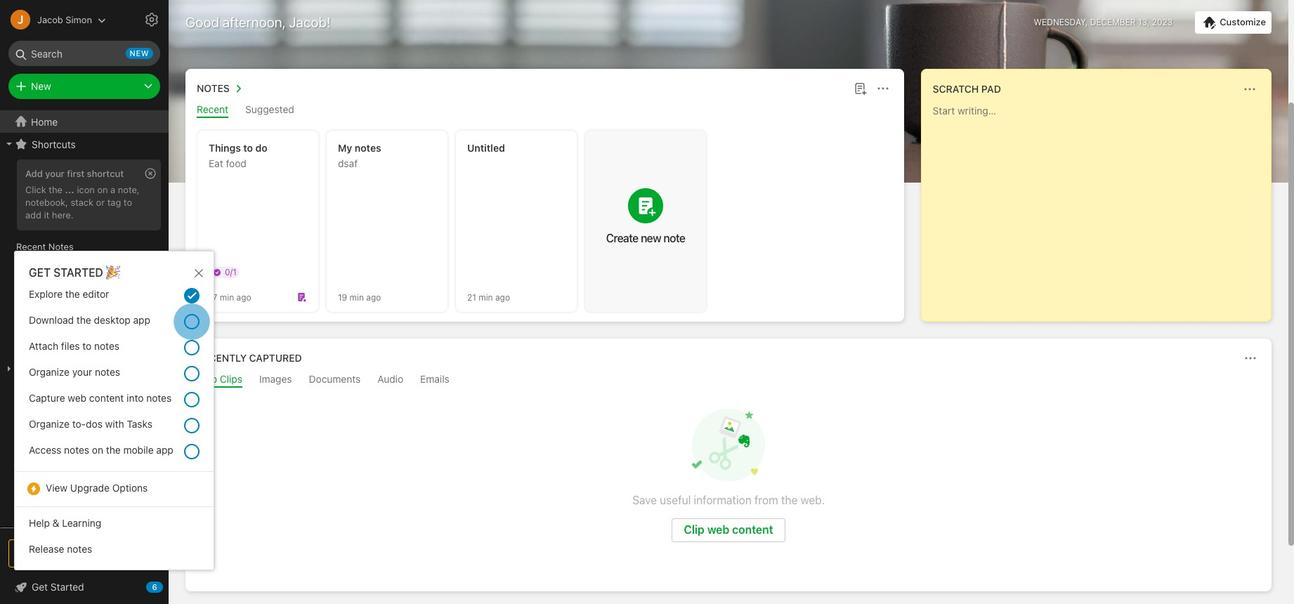 Task type: describe. For each thing, give the bounding box(es) containing it.
your for notes
[[72, 366, 92, 378]]

your for first
[[45, 168, 65, 179]]

release
[[29, 543, 64, 555]]

me
[[87, 408, 101, 420]]

dropdown list menu containing help & learning
[[15, 513, 213, 565]]

useful
[[660, 494, 691, 507]]

access notes on the mobile app
[[29, 444, 173, 456]]

add
[[25, 168, 43, 179]]

tree containing home
[[0, 110, 169, 527]]

notes down 'attach files to notes' link
[[95, 366, 120, 378]]

explore
[[29, 288, 63, 300]]

new
[[31, 80, 51, 92]]

emails tab
[[420, 373, 450, 388]]

recently captured button
[[194, 350, 302, 367]]

note,
[[118, 184, 140, 195]]

explore the editor link
[[15, 284, 213, 310]]

Account field
[[0, 6, 106, 34]]

1 vertical spatial tasks
[[127, 418, 152, 430]]

a
[[110, 184, 115, 195]]

tab list for recently captured
[[188, 373, 1269, 388]]

notebook,
[[25, 197, 68, 208]]

notes button
[[194, 80, 247, 97]]

expand notebooks image
[[4, 363, 15, 375]]

the for explore
[[65, 288, 80, 300]]

shared with me
[[31, 408, 101, 420]]

with inside organize to-dos with tasks link
[[105, 418, 124, 430]]

icon
[[77, 184, 95, 195]]

untitled
[[467, 142, 505, 154]]

2 vertical spatial to
[[82, 340, 92, 352]]

tasks inside button
[[31, 332, 57, 344]]

notes down 'download the desktop app' link
[[94, 340, 120, 352]]

view
[[46, 482, 68, 494]]

21 min ago
[[467, 292, 510, 303]]

17 min ago
[[209, 292, 251, 303]]

click the ...
[[25, 184, 74, 195]]

capture web content into notes link
[[15, 388, 213, 414]]

more actions image
[[1243, 350, 1259, 367]]

create new note
[[606, 232, 685, 245]]

19
[[338, 292, 347, 303]]

first
[[67, 168, 84, 179]]

options
[[112, 482, 148, 494]]

content for capture
[[89, 392, 124, 404]]

release notes link
[[15, 539, 213, 565]]

Search text field
[[18, 41, 150, 66]]

started
[[53, 266, 103, 279]]

organize your notes
[[29, 366, 120, 378]]

do
[[256, 142, 268, 154]]

app inside 'download the desktop app' link
[[133, 314, 150, 326]]

add your first shortcut
[[25, 168, 124, 179]]

things to do eat food
[[209, 142, 268, 169]]

view upgrade options
[[46, 482, 148, 494]]

shortcut
[[87, 168, 124, 179]]

editor
[[83, 288, 109, 300]]

tags button
[[0, 380, 168, 403]]

tags
[[32, 385, 53, 397]]

view upgrade options link
[[15, 478, 213, 501]]

click
[[25, 184, 46, 195]]

the for download
[[77, 314, 91, 326]]

customize
[[1220, 16, 1266, 27]]

jacob simon
[[37, 14, 92, 25]]

suggested tab
[[245, 103, 294, 118]]

clip
[[684, 524, 705, 536]]

access
[[29, 444, 61, 456]]

web clips
[[197, 373, 242, 385]]

tab list for notes
[[188, 103, 901, 118]]

the for click
[[49, 184, 62, 195]]

my
[[338, 142, 352, 154]]

scratch pad button
[[930, 81, 1001, 98]]

clip web content button
[[672, 519, 785, 543]]

Start writing… text field
[[933, 105, 1271, 310]]

recently captured
[[197, 352, 302, 364]]

wednesday,
[[1034, 17, 1088, 27]]

notes inside my notes dsaf
[[355, 142, 381, 154]]

min for 19
[[350, 292, 364, 303]]

documents tab
[[309, 373, 361, 388]]

emails
[[420, 373, 450, 385]]

21
[[467, 292, 476, 303]]

🎉
[[106, 266, 120, 279]]

get
[[32, 581, 48, 593]]

17
[[209, 292, 217, 303]]

release notes
[[29, 543, 92, 555]]

or
[[96, 197, 105, 208]]

notes down learning
[[67, 543, 92, 555]]

web.
[[801, 494, 825, 507]]

home
[[31, 116, 58, 128]]

food
[[226, 157, 247, 169]]

notebooks
[[32, 363, 81, 375]]

more actions field for recently captured
[[1241, 349, 1261, 368]]

to-
[[72, 418, 86, 430]]

help & learning
[[29, 517, 101, 529]]

dropdown list menu containing view upgrade options
[[15, 478, 213, 513]]

recent for recent notes
[[16, 241, 46, 252]]

explore the editor
[[29, 288, 109, 300]]

content for clip
[[732, 524, 774, 536]]

web clips tab panel
[[186, 388, 1272, 592]]

on inside icon on a note, notebook, stack or tag to add it here.
[[97, 184, 108, 195]]

min for 21
[[479, 292, 493, 303]]

download the desktop app
[[29, 314, 150, 326]]

ago for 21 min ago
[[495, 292, 510, 303]]

audio tab
[[378, 373, 404, 388]]

notebooks link
[[0, 358, 168, 380]]

capture
[[29, 392, 65, 404]]

pad
[[982, 83, 1001, 95]]

to inside things to do eat food
[[243, 142, 253, 154]]

organize your notes link
[[15, 362, 213, 388]]

recent tab panel
[[186, 118, 904, 322]]



Task type: vqa. For each thing, say whether or not it's contained in the screenshot.
from
yes



Task type: locate. For each thing, give the bounding box(es) containing it.
3 min from the left
[[479, 292, 493, 303]]

min
[[220, 292, 234, 303], [350, 292, 364, 303], [479, 292, 493, 303]]

good
[[186, 14, 219, 30]]

1 ago from the left
[[237, 292, 251, 303]]

started
[[51, 581, 84, 593]]

get
[[29, 266, 51, 279]]

2 vertical spatial notes
[[31, 310, 58, 322]]

1 horizontal spatial content
[[732, 524, 774, 536]]

Help and Learning task checklist field
[[0, 576, 169, 599]]

upgrade inside 'popup button'
[[73, 548, 114, 560]]

suggested
[[245, 103, 294, 115]]

new inside new search field
[[130, 48, 149, 58]]

0 vertical spatial your
[[45, 168, 65, 179]]

1 vertical spatial organize
[[29, 418, 70, 430]]

information
[[694, 494, 752, 507]]

notes right my
[[355, 142, 381, 154]]

the left "..."
[[49, 184, 62, 195]]

ago down 0/1
[[237, 292, 251, 303]]

documents
[[309, 373, 361, 385]]

notes link
[[0, 304, 168, 327]]

organize inside organize to-dos with tasks link
[[29, 418, 70, 430]]

on
[[97, 184, 108, 195], [92, 444, 103, 456]]

tasks down 'download'
[[31, 332, 57, 344]]

new
[[130, 48, 149, 58], [641, 232, 661, 245]]

app right mobile
[[156, 444, 173, 456]]

tasks button
[[0, 327, 168, 349]]

1 vertical spatial notes
[[48, 241, 74, 252]]

0 vertical spatial upgrade
[[70, 482, 110, 494]]

0 horizontal spatial web
[[68, 392, 87, 404]]

0 vertical spatial recent
[[197, 103, 229, 115]]

organize for organize to-dos with tasks
[[29, 418, 70, 430]]

1 vertical spatial app
[[156, 444, 173, 456]]

1 horizontal spatial min
[[350, 292, 364, 303]]

2 organize from the top
[[29, 418, 70, 430]]

13,
[[1139, 17, 1150, 27]]

6
[[152, 583, 157, 592]]

notes right the into
[[146, 392, 172, 404]]

shortcuts button
[[0, 133, 168, 155]]

with left me
[[66, 408, 85, 420]]

on down dos
[[92, 444, 103, 456]]

notes inside button
[[197, 82, 230, 94]]

min right "19"
[[350, 292, 364, 303]]

notes down explore
[[31, 310, 58, 322]]

1 horizontal spatial to
[[124, 197, 132, 208]]

app
[[133, 314, 150, 326], [156, 444, 173, 456]]

to right files
[[82, 340, 92, 352]]

web for clip
[[708, 524, 730, 536]]

to left do
[[243, 142, 253, 154]]

0 horizontal spatial more actions image
[[875, 80, 892, 97]]

0 vertical spatial app
[[133, 314, 150, 326]]

web clips tab
[[197, 373, 242, 388]]

recently
[[197, 352, 247, 364]]

notes up recent tab
[[197, 82, 230, 94]]

1 horizontal spatial more actions image
[[1242, 81, 1259, 98]]

scratch pad
[[933, 83, 1001, 95]]

help & learning link
[[15, 513, 213, 539]]

1 horizontal spatial web
[[708, 524, 730, 536]]

save
[[633, 494, 657, 507]]

with right dos
[[105, 418, 124, 430]]

clip web content
[[684, 524, 774, 536]]

to inside icon on a note, notebook, stack or tag to add it here.
[[124, 197, 132, 208]]

19 min ago
[[338, 292, 381, 303]]

images
[[259, 373, 292, 385]]

ago right "19"
[[366, 292, 381, 303]]

group
[[0, 155, 168, 310]]

into
[[127, 392, 144, 404]]

new down settings image
[[130, 48, 149, 58]]

mobile
[[123, 444, 154, 456]]

the inside tree
[[49, 184, 62, 195]]

the down "get started 🎉"
[[65, 288, 80, 300]]

things
[[209, 142, 241, 154]]

the up tasks button at the left of the page
[[77, 314, 91, 326]]

2 tab list from the top
[[188, 373, 1269, 388]]

1 horizontal spatial recent
[[197, 103, 229, 115]]

your up click the ...
[[45, 168, 65, 179]]

1 vertical spatial content
[[732, 524, 774, 536]]

here.
[[52, 209, 74, 221]]

click to collapse image
[[163, 578, 174, 595]]

capture web content into notes
[[29, 392, 172, 404]]

your
[[45, 168, 65, 179], [72, 366, 92, 378]]

new inside the create new note button
[[641, 232, 661, 245]]

to down note,
[[124, 197, 132, 208]]

recent
[[197, 103, 229, 115], [16, 241, 46, 252]]

recent up get
[[16, 241, 46, 252]]

organize for organize your notes
[[29, 366, 70, 378]]

more actions field for scratch pad
[[1240, 79, 1260, 99]]

recent inside tree
[[16, 241, 46, 252]]

web inside the dropdown list menu
[[68, 392, 87, 404]]

on left a
[[97, 184, 108, 195]]

2023
[[1152, 17, 1173, 27]]

create new note button
[[585, 131, 706, 312]]

get started 🎉
[[29, 266, 120, 279]]

min right 17
[[220, 292, 234, 303]]

recent for recent
[[197, 103, 229, 115]]

web inside button
[[708, 524, 730, 536]]

simon
[[66, 14, 92, 25]]

1 min from the left
[[220, 292, 234, 303]]

wednesday, december 13, 2023
[[1034, 17, 1173, 27]]

0 vertical spatial tab list
[[188, 103, 901, 118]]

organize inside organize your notes link
[[29, 366, 70, 378]]

3 dropdown list menu from the top
[[15, 513, 213, 565]]

1 organize from the top
[[29, 366, 70, 378]]

2 min from the left
[[350, 292, 364, 303]]

1 vertical spatial your
[[72, 366, 92, 378]]

dos
[[86, 418, 103, 430]]

dropdown list menu containing explore the editor
[[15, 284, 213, 478]]

desktop
[[94, 314, 131, 326]]

organize up trash
[[29, 418, 70, 430]]

ago for 17 min ago
[[237, 292, 251, 303]]

new search field
[[18, 41, 153, 66]]

tasks
[[31, 332, 57, 344], [127, 418, 152, 430]]

1 vertical spatial on
[[92, 444, 103, 456]]

0 horizontal spatial ago
[[237, 292, 251, 303]]

trash link
[[0, 434, 168, 456]]

0 horizontal spatial with
[[66, 408, 85, 420]]

1 dropdown list menu from the top
[[15, 284, 213, 478]]

new button
[[8, 74, 160, 99]]

afternoon,
[[223, 14, 286, 30]]

min for 17
[[220, 292, 234, 303]]

2 horizontal spatial ago
[[495, 292, 510, 303]]

dropdown list menu
[[15, 284, 213, 478], [15, 478, 213, 513], [15, 513, 213, 565]]

1 vertical spatial new
[[641, 232, 661, 245]]

web
[[68, 392, 87, 404], [708, 524, 730, 536]]

content up me
[[89, 392, 124, 404]]

images tab
[[259, 373, 292, 388]]

0 horizontal spatial to
[[82, 340, 92, 352]]

from
[[755, 494, 779, 507]]

0 vertical spatial notes
[[197, 82, 230, 94]]

group inside tree
[[0, 155, 168, 310]]

tag
[[107, 197, 121, 208]]

0 vertical spatial web
[[68, 392, 87, 404]]

0 vertical spatial new
[[130, 48, 149, 58]]

the down organize to-dos with tasks link
[[106, 444, 121, 456]]

december
[[1091, 17, 1136, 27]]

2 horizontal spatial to
[[243, 142, 253, 154]]

trash
[[31, 439, 56, 451]]

tasks up mobile
[[127, 418, 152, 430]]

1 horizontal spatial tasks
[[127, 418, 152, 430]]

0/1
[[225, 267, 237, 278]]

audio
[[378, 373, 404, 385]]

0 horizontal spatial content
[[89, 392, 124, 404]]

organize to-dos with tasks
[[29, 418, 152, 430]]

jacob
[[37, 14, 63, 25]]

0 horizontal spatial min
[[220, 292, 234, 303]]

organize up tags
[[29, 366, 70, 378]]

with inside shared with me link
[[66, 408, 85, 420]]

recent notes
[[16, 241, 74, 252]]

ago for 19 min ago
[[366, 292, 381, 303]]

content down from
[[732, 524, 774, 536]]

dsaf
[[338, 157, 358, 169]]

1 vertical spatial to
[[124, 197, 132, 208]]

ago right 21
[[495, 292, 510, 303]]

captured
[[249, 352, 302, 364]]

&
[[52, 517, 59, 529]]

tab list
[[188, 103, 901, 118], [188, 373, 1269, 388]]

shared
[[31, 408, 63, 420]]

the inside web clips tab panel
[[781, 494, 798, 507]]

notes
[[355, 142, 381, 154], [94, 340, 120, 352], [95, 366, 120, 378], [146, 392, 172, 404], [64, 444, 89, 456], [67, 543, 92, 555]]

notes down 'to-'
[[64, 444, 89, 456]]

0 horizontal spatial your
[[45, 168, 65, 179]]

web up the shared with me
[[68, 392, 87, 404]]

on inside access notes on the mobile app link
[[92, 444, 103, 456]]

1 horizontal spatial your
[[72, 366, 92, 378]]

settings image
[[143, 11, 160, 28]]

jacob!
[[289, 14, 331, 30]]

0 horizontal spatial tasks
[[31, 332, 57, 344]]

icon on a note, notebook, stack or tag to add it here.
[[25, 184, 140, 221]]

my notes dsaf
[[338, 142, 381, 169]]

web
[[197, 373, 217, 385]]

tree
[[0, 110, 169, 527]]

0 vertical spatial content
[[89, 392, 124, 404]]

min right 21
[[479, 292, 493, 303]]

1 vertical spatial upgrade
[[73, 548, 114, 560]]

upgrade down learning
[[73, 548, 114, 560]]

3 ago from the left
[[495, 292, 510, 303]]

eat
[[209, 157, 223, 169]]

attach
[[29, 340, 58, 352]]

1 vertical spatial web
[[708, 524, 730, 536]]

more actions image
[[875, 80, 892, 97], [1242, 81, 1259, 98]]

More actions field
[[873, 79, 893, 98], [1240, 79, 1260, 99], [1241, 349, 1261, 368]]

2 horizontal spatial min
[[479, 292, 493, 303]]

notes up "get started 🎉"
[[48, 241, 74, 252]]

recent inside tab list
[[197, 103, 229, 115]]

1 vertical spatial tab list
[[188, 373, 1269, 388]]

0 horizontal spatial app
[[133, 314, 150, 326]]

2 ago from the left
[[366, 292, 381, 303]]

organize to-dos with tasks link
[[15, 414, 213, 440]]

1 horizontal spatial new
[[641, 232, 661, 245]]

0 vertical spatial to
[[243, 142, 253, 154]]

0 horizontal spatial recent
[[16, 241, 46, 252]]

1 horizontal spatial ago
[[366, 292, 381, 303]]

1 vertical spatial recent
[[16, 241, 46, 252]]

the right from
[[781, 494, 798, 507]]

group containing add your first shortcut
[[0, 155, 168, 310]]

1 horizontal spatial with
[[105, 418, 124, 430]]

recent tab
[[197, 103, 229, 118]]

2 dropdown list menu from the top
[[15, 478, 213, 513]]

save useful information from the web.
[[633, 494, 825, 507]]

recent down notes button
[[197, 103, 229, 115]]

content inside button
[[732, 524, 774, 536]]

1 tab list from the top
[[188, 103, 901, 118]]

attach files to notes
[[29, 340, 120, 352]]

app right desktop
[[133, 314, 150, 326]]

app inside access notes on the mobile app link
[[156, 444, 173, 456]]

clips
[[220, 373, 242, 385]]

0 vertical spatial organize
[[29, 366, 70, 378]]

upgrade right view
[[70, 482, 110, 494]]

web right clip
[[708, 524, 730, 536]]

scratch
[[933, 83, 979, 95]]

stack
[[71, 197, 94, 208]]

web for capture
[[68, 392, 87, 404]]

tab list containing recent
[[188, 103, 901, 118]]

tab list containing web clips
[[188, 373, 1269, 388]]

1 horizontal spatial app
[[156, 444, 173, 456]]

new left note
[[641, 232, 661, 245]]

0 horizontal spatial new
[[130, 48, 149, 58]]

0 vertical spatial on
[[97, 184, 108, 195]]

note
[[664, 232, 685, 245]]

0 vertical spatial tasks
[[31, 332, 57, 344]]

your up the "tags" button
[[72, 366, 92, 378]]

with
[[66, 408, 85, 420], [105, 418, 124, 430]]



